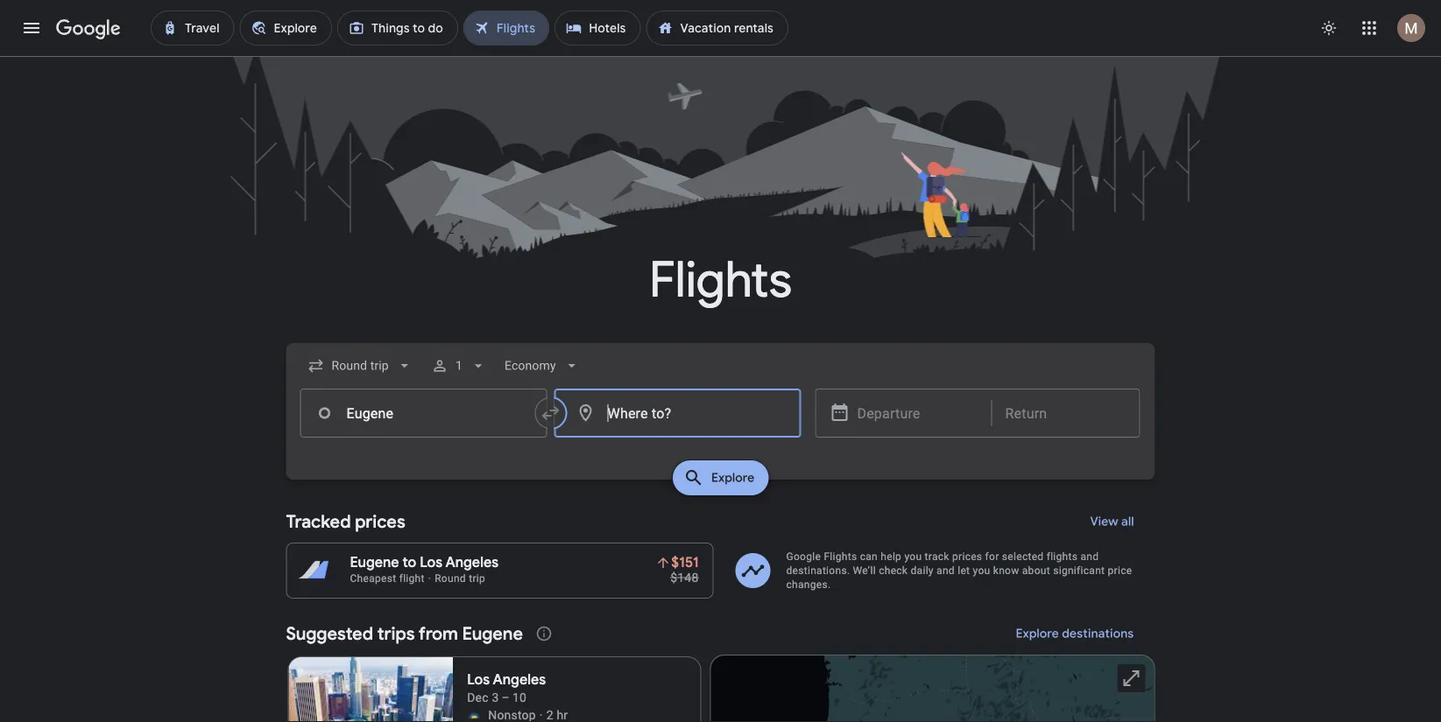 Task type: locate. For each thing, give the bounding box(es) containing it.
flights
[[649, 249, 792, 311], [824, 551, 857, 563]]

los inside los angeles dec 3 – 10
[[467, 672, 490, 690]]

about
[[1022, 565, 1050, 577]]

explore left the destinations
[[1016, 626, 1059, 642]]

0 horizontal spatial  image
[[428, 573, 431, 585]]

1 vertical spatial eugene
[[462, 623, 523, 645]]

prices
[[355, 511, 405, 533], [952, 551, 982, 563]]

for
[[985, 551, 999, 563]]

prices up to
[[355, 511, 405, 533]]

explore destinations
[[1016, 626, 1134, 642]]

1 horizontal spatial flights
[[824, 551, 857, 563]]

1 horizontal spatial  image
[[540, 707, 543, 723]]

explore up tracked prices region
[[711, 470, 754, 486]]

eugene
[[350, 554, 399, 572], [462, 623, 523, 645]]

0 vertical spatial eugene
[[350, 554, 399, 572]]

explore
[[711, 470, 754, 486], [1016, 626, 1059, 642]]

angeles up 3 – 10
[[493, 672, 546, 690]]

1 vertical spatial you
[[973, 565, 990, 577]]

explore inside button
[[711, 470, 754, 486]]

eugene right from
[[462, 623, 523, 645]]

los inside tracked prices region
[[420, 554, 443, 572]]

main menu image
[[21, 18, 42, 39]]

you down for
[[973, 565, 990, 577]]

Where to? text field
[[554, 389, 801, 438]]

view
[[1090, 514, 1118, 530]]

you up daily
[[904, 551, 922, 563]]

0 horizontal spatial and
[[937, 565, 955, 577]]

1 horizontal spatial you
[[973, 565, 990, 577]]

$151
[[671, 554, 699, 572]]

1 vertical spatial flights
[[824, 551, 857, 563]]

can
[[860, 551, 878, 563]]

0 vertical spatial you
[[904, 551, 922, 563]]

los up dec
[[467, 672, 490, 690]]

0 vertical spatial los
[[420, 554, 443, 572]]

1 vertical spatial and
[[937, 565, 955, 577]]

0 vertical spatial  image
[[428, 573, 431, 585]]

los right to
[[420, 554, 443, 572]]

angeles
[[446, 554, 499, 572], [493, 672, 546, 690]]

you
[[904, 551, 922, 563], [973, 565, 990, 577]]

and up significant
[[1081, 551, 1099, 563]]

prices up let
[[952, 551, 982, 563]]

0 vertical spatial angeles
[[446, 554, 499, 572]]

daily
[[911, 565, 934, 577]]

1 vertical spatial angeles
[[493, 672, 546, 690]]

track
[[925, 551, 949, 563]]

angeles up trip
[[446, 554, 499, 572]]

0 horizontal spatial explore
[[711, 470, 754, 486]]

los
[[420, 554, 443, 572], [467, 672, 490, 690]]

1 horizontal spatial los
[[467, 672, 490, 690]]

tracked prices
[[286, 511, 405, 533]]

los angeles dec 3 – 10
[[467, 672, 546, 705]]

1 horizontal spatial and
[[1081, 551, 1099, 563]]

suggested trips from eugene region
[[286, 613, 1155, 723]]

flights inside the google flights can help you track prices for selected flights and destinations. we'll check daily and let you know about significant price changes.
[[824, 551, 857, 563]]

and down track
[[937, 565, 955, 577]]

price
[[1108, 565, 1132, 577]]

1 horizontal spatial explore
[[1016, 626, 1059, 642]]

None field
[[300, 350, 420, 382], [498, 350, 587, 382], [300, 350, 420, 382], [498, 350, 587, 382]]

0 horizontal spatial los
[[420, 554, 443, 572]]

0 vertical spatial explore
[[711, 470, 754, 486]]

round
[[435, 573, 466, 585]]

0 vertical spatial prices
[[355, 511, 405, 533]]

eugene inside tracked prices region
[[350, 554, 399, 572]]

from
[[419, 623, 458, 645]]

let
[[958, 565, 970, 577]]

0 vertical spatial flights
[[649, 249, 792, 311]]

suggested
[[286, 623, 373, 645]]

explore inside 'button'
[[1016, 626, 1059, 642]]

 image down los angeles dec 3 – 10
[[540, 707, 543, 723]]

flight
[[399, 573, 425, 585]]

0 horizontal spatial prices
[[355, 511, 405, 533]]

to
[[403, 554, 416, 572]]

None text field
[[300, 389, 547, 438]]

all
[[1121, 514, 1134, 530]]

angeles inside tracked prices region
[[446, 554, 499, 572]]

1 vertical spatial prices
[[952, 551, 982, 563]]

1 horizontal spatial eugene
[[462, 623, 523, 645]]

destinations.
[[786, 565, 850, 577]]

0 horizontal spatial eugene
[[350, 554, 399, 572]]

and
[[1081, 551, 1099, 563], [937, 565, 955, 577]]

 image inside suggested trips from eugene region
[[540, 707, 543, 723]]

1 horizontal spatial prices
[[952, 551, 982, 563]]

 image down eugene to los angeles
[[428, 573, 431, 585]]

0 vertical spatial and
[[1081, 551, 1099, 563]]

 image
[[428, 573, 431, 585], [540, 707, 543, 723]]

tracked
[[286, 511, 351, 533]]

1 vertical spatial explore
[[1016, 626, 1059, 642]]

view all
[[1090, 514, 1134, 530]]

1 vertical spatial  image
[[540, 707, 543, 723]]

changes.
[[786, 579, 831, 591]]

eugene up cheapest
[[350, 554, 399, 572]]

0 horizontal spatial you
[[904, 551, 922, 563]]

cheapest flight
[[350, 573, 425, 585]]

1 vertical spatial los
[[467, 672, 490, 690]]



Task type: describe. For each thing, give the bounding box(es) containing it.
google flights can help you track prices for selected flights and destinations. we'll check daily and let you know about significant price changes.
[[786, 551, 1132, 591]]

change appearance image
[[1308, 7, 1350, 49]]

eugene inside region
[[462, 623, 523, 645]]

148 US dollars text field
[[670, 571, 699, 585]]

prices inside the google flights can help you track prices for selected flights and destinations. we'll check daily and let you know about significant price changes.
[[952, 551, 982, 563]]

tracked prices region
[[286, 501, 1155, 599]]

cheapest
[[350, 573, 396, 585]]

$148
[[670, 571, 699, 585]]

Return text field
[[1005, 390, 1126, 437]]

flights
[[1047, 551, 1078, 563]]

allegiant image
[[467, 709, 481, 723]]

3 – 10
[[492, 691, 527, 705]]

know
[[993, 565, 1019, 577]]

trips
[[377, 623, 415, 645]]

explore for explore destinations
[[1016, 626, 1059, 642]]

Departure text field
[[857, 390, 978, 437]]

eugene to los angeles
[[350, 554, 499, 572]]

explore button
[[673, 461, 768, 496]]

0 horizontal spatial flights
[[649, 249, 792, 311]]

angeles inside los angeles dec 3 – 10
[[493, 672, 546, 690]]

destinations
[[1062, 626, 1134, 642]]

we'll
[[853, 565, 876, 577]]

1
[[455, 359, 462, 373]]

help
[[881, 551, 902, 563]]

trip
[[469, 573, 485, 585]]

explore destinations button
[[995, 613, 1155, 655]]

explore for explore
[[711, 470, 754, 486]]

none text field inside flight search box
[[300, 389, 547, 438]]

selected
[[1002, 551, 1044, 563]]

151 US dollars text field
[[671, 554, 699, 572]]

significant
[[1053, 565, 1105, 577]]

 image inside tracked prices region
[[428, 573, 431, 585]]

check
[[879, 565, 908, 577]]

google
[[786, 551, 821, 563]]

round trip
[[435, 573, 485, 585]]

1 button
[[424, 345, 494, 387]]

Flight search field
[[272, 343, 1169, 501]]

dec
[[467, 691, 489, 705]]

suggested trips from eugene
[[286, 623, 523, 645]]



Task type: vqa. For each thing, say whether or not it's contained in the screenshot.
Samantha
no



